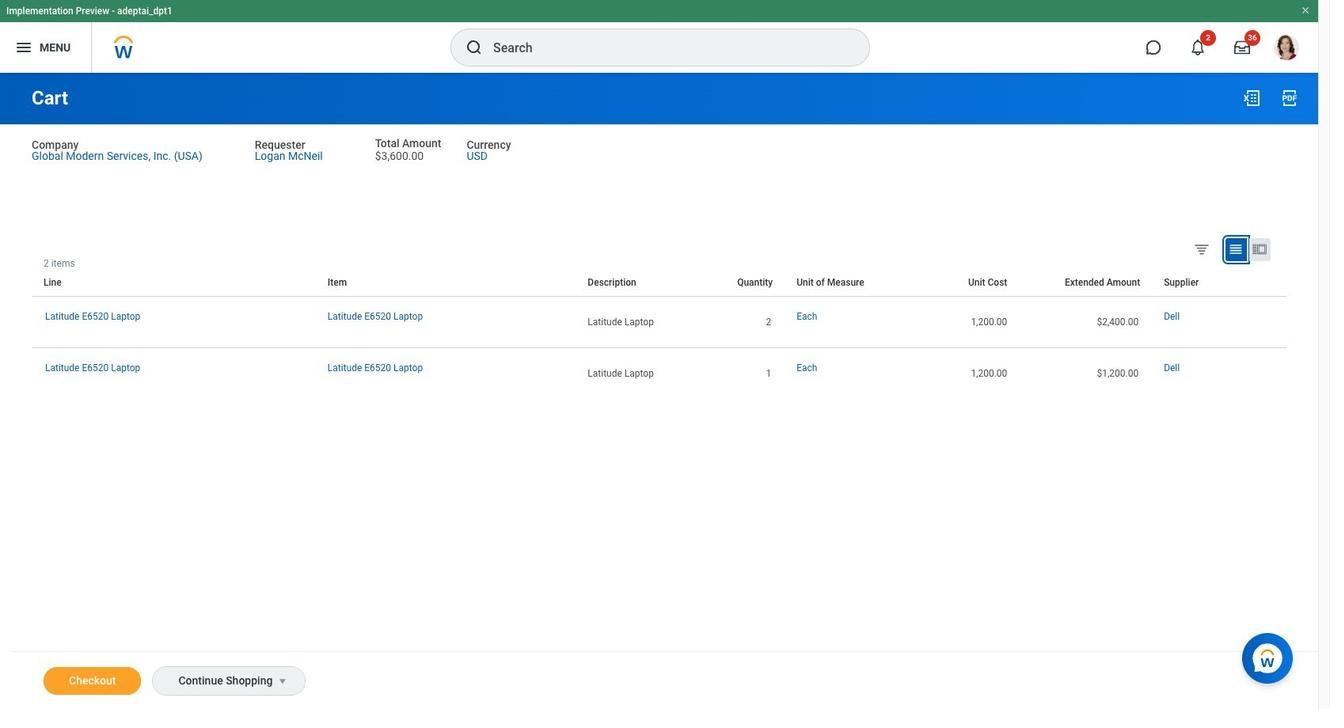 Task type: locate. For each thing, give the bounding box(es) containing it.
banner
[[0, 0, 1319, 73]]

option group
[[1191, 238, 1283, 265]]

profile logan mcneil image
[[1275, 35, 1300, 63]]

toolbar
[[1275, 258, 1287, 269]]

export to excel image
[[1243, 89, 1262, 108]]

notifications large image
[[1191, 40, 1206, 55]]

main content
[[0, 73, 1319, 710]]

toggle to list detail view image
[[1252, 241, 1268, 257]]



Task type: describe. For each thing, give the bounding box(es) containing it.
search image
[[465, 38, 484, 57]]

Search Workday  search field
[[494, 30, 837, 65]]

inbox large image
[[1235, 40, 1251, 55]]

close environment banner image
[[1302, 6, 1311, 15]]

Toggle to Grid view radio
[[1226, 238, 1248, 261]]

justify image
[[14, 38, 33, 57]]

caret down image
[[274, 676, 293, 688]]

toggle to grid view image
[[1229, 241, 1244, 257]]

select to filter grid data image
[[1194, 241, 1211, 257]]

view printable version (pdf) image
[[1281, 89, 1300, 108]]

Toggle to List Detail view radio
[[1250, 238, 1271, 261]]



Task type: vqa. For each thing, say whether or not it's contained in the screenshot.
Profile Logan McNeil IMAGE
yes



